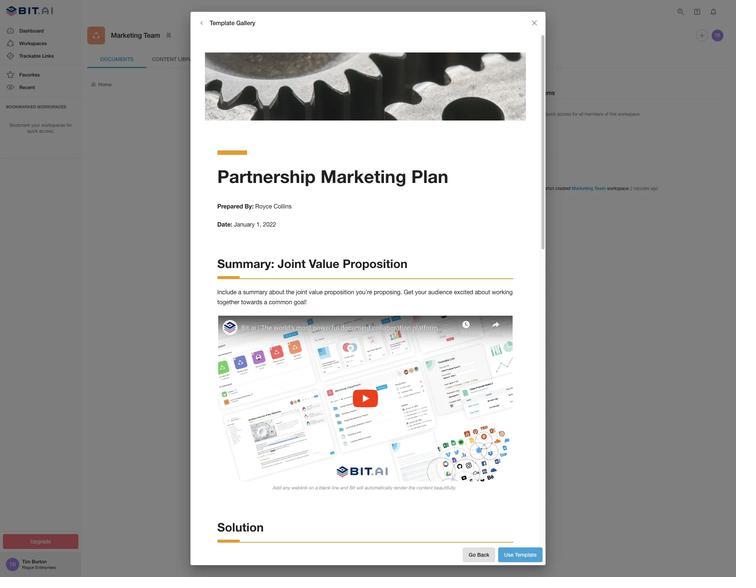 Task type: vqa. For each thing, say whether or not it's contained in the screenshot.
1st • from the bottom
no



Task type: describe. For each thing, give the bounding box(es) containing it.
1 horizontal spatial for
[[539, 112, 544, 117]]

new
[[491, 81, 501, 87]]

summary: joint value proposition
[[217, 257, 408, 271]]

insights inside 'tab list'
[[223, 56, 247, 62]]

automatically
[[365, 486, 393, 491]]

favorites button
[[0, 69, 81, 81]]

tim burton created marketing team workspace 2 minutes ago
[[533, 186, 658, 191]]

render
[[394, 486, 408, 491]]

workspace inside any documents or folders created in this workspace will be visible to you or to anyone added to this workspace.
[[304, 250, 329, 256]]

all
[[579, 112, 584, 117]]

upgrade
[[30, 539, 51, 545]]

workspaces
[[37, 104, 66, 109]]

settings link
[[265, 50, 324, 68]]

2022
[[263, 221, 276, 228]]

learn
[[285, 268, 299, 275]]

trackable links button
[[0, 50, 81, 62]]

your inside include a summary about the joint value proposition you're proposing. get your audience excited about working together towards a common goal!
[[415, 289, 427, 296]]

together
[[217, 299, 240, 306]]

value
[[309, 289, 323, 296]]

learn more
[[285, 268, 313, 275]]

joint
[[296, 289, 307, 296]]

0 vertical spatial team
[[144, 31, 160, 39]]

blank
[[319, 486, 331, 491]]

by:
[[245, 203, 254, 210]]

rogue
[[22, 566, 34, 570]]

pinned items
[[519, 89, 555, 96]]

tim burton rogue enterprises
[[22, 559, 56, 570]]

add
[[273, 486, 282, 491]]

2 about from the left
[[475, 289, 490, 296]]

added
[[279, 257, 293, 263]]

tim for marketing
[[533, 186, 540, 191]]

0 vertical spatial quick
[[545, 112, 556, 117]]

prepared
[[217, 203, 243, 210]]

settings
[[282, 56, 307, 62]]

workspace inside tim burton created marketing team workspace 2 minutes ago
[[607, 186, 629, 191]]

for inside bookmark your workspaces for quick access.
[[66, 123, 72, 128]]

create new button
[[468, 77, 507, 92]]

items
[[527, 112, 538, 117]]

collins
[[274, 203, 292, 210]]

go back
[[469, 552, 490, 558]]

dashboard button
[[0, 24, 81, 37]]

marketing inside dialog
[[321, 166, 406, 187]]

create new
[[474, 81, 501, 87]]

folders
[[252, 250, 268, 256]]

date: january 1, 2022
[[217, 221, 276, 228]]

1 vertical spatial this
[[294, 250, 302, 256]]

back
[[477, 552, 490, 558]]

any
[[283, 486, 290, 491]]

tb button
[[711, 28, 725, 43]]

go back button
[[463, 548, 495, 563]]

get
[[404, 289, 413, 296]]

access.
[[39, 129, 54, 134]]

pinned
[[519, 89, 538, 96]]

in
[[289, 250, 293, 256]]

bookmark image
[[164, 31, 173, 40]]

2 vertical spatial a
[[316, 486, 318, 491]]

include
[[217, 289, 237, 296]]

2 or from the left
[[378, 250, 383, 256]]

1 vertical spatial team
[[595, 186, 606, 191]]

proposing.
[[374, 289, 402, 296]]

0 vertical spatial workspace.
[[618, 112, 641, 117]]

visible
[[347, 250, 361, 256]]

content library link
[[147, 50, 206, 68]]

workspace. inside any documents or folders created in this workspace will be visible to you or to anyone added to this workspace.
[[311, 257, 337, 263]]

recent
[[19, 84, 35, 90]]

use
[[504, 552, 514, 558]]

documents
[[219, 250, 245, 256]]

tab list containing documents
[[87, 50, 725, 68]]

create
[[474, 81, 489, 87]]

1 horizontal spatial insights
[[519, 148, 541, 155]]

0 horizontal spatial a
[[238, 289, 242, 296]]

go
[[469, 552, 476, 558]]

pin
[[519, 112, 526, 117]]

workspaces
[[41, 123, 65, 128]]

trackable
[[19, 53, 41, 59]]

access
[[557, 112, 571, 117]]

template inside button
[[515, 552, 537, 558]]

marketing team
[[111, 31, 160, 39]]

partnership
[[217, 166, 316, 187]]

bit
[[350, 486, 356, 491]]

bookmark your workspaces for quick access.
[[10, 123, 72, 134]]

excited
[[454, 289, 473, 296]]

bookmarked workspaces
[[6, 104, 66, 109]]

documents
[[100, 56, 134, 62]]

content
[[152, 56, 177, 62]]

burton for marketing
[[541, 186, 555, 191]]

workspaces button
[[0, 37, 81, 50]]

be
[[339, 250, 345, 256]]

links
[[42, 53, 54, 59]]

your inside bookmark your workspaces for quick access.
[[31, 123, 40, 128]]



Task type: locate. For each thing, give the bounding box(es) containing it.
proposition
[[343, 257, 408, 271]]

a right 'include'
[[238, 289, 242, 296]]

1 vertical spatial the
[[409, 486, 416, 491]]

1 vertical spatial workspace
[[304, 250, 329, 256]]

0 vertical spatial burton
[[541, 186, 555, 191]]

0 vertical spatial template
[[210, 19, 235, 26]]

0 horizontal spatial marketing
[[111, 31, 142, 39]]

your up access.
[[31, 123, 40, 128]]

created up added at the left top of page
[[270, 250, 287, 256]]

marketing
[[111, 31, 142, 39], [321, 166, 406, 187], [572, 186, 593, 191]]

1 horizontal spatial burton
[[541, 186, 555, 191]]

line
[[332, 486, 339, 491]]

0 horizontal spatial about
[[269, 289, 285, 296]]

on
[[309, 486, 314, 491]]

tim up rogue at the left bottom
[[22, 559, 30, 565]]

or up summary:
[[246, 250, 251, 256]]

2 horizontal spatial marketing
[[572, 186, 593, 191]]

items
[[540, 89, 555, 96]]

quick down bookmark at top left
[[27, 129, 38, 134]]

solution
[[217, 521, 264, 535]]

template right use
[[515, 552, 537, 558]]

0 horizontal spatial tb
[[9, 562, 16, 568]]

will
[[330, 250, 338, 256], [357, 486, 364, 491]]

0 horizontal spatial quick
[[27, 129, 38, 134]]

the
[[286, 289, 294, 296], [409, 486, 416, 491]]

1 horizontal spatial workspace.
[[618, 112, 641, 117]]

will left be
[[330, 250, 338, 256]]

plan
[[411, 166, 449, 187]]

joint
[[278, 257, 306, 271]]

quick
[[545, 112, 556, 117], [27, 129, 38, 134]]

1 vertical spatial tb
[[9, 562, 16, 568]]

pin items for quick access for all members of this workspace.
[[519, 112, 641, 117]]

1 horizontal spatial quick
[[545, 112, 556, 117]]

1 horizontal spatial the
[[409, 486, 416, 491]]

learn more link
[[279, 264, 318, 279]]

2 horizontal spatial a
[[316, 486, 318, 491]]

tim for enterprises
[[22, 559, 30, 565]]

0 horizontal spatial tim
[[22, 559, 30, 565]]

tb
[[715, 33, 721, 38], [9, 562, 16, 568]]

dashboard
[[19, 28, 44, 34]]

1 vertical spatial your
[[415, 289, 427, 296]]

tab list
[[87, 50, 725, 68]]

0 horizontal spatial workspace.
[[311, 257, 337, 263]]

1 vertical spatial a
[[264, 299, 267, 306]]

0 vertical spatial the
[[286, 289, 294, 296]]

home link
[[90, 81, 112, 88]]

your right get
[[415, 289, 427, 296]]

1 horizontal spatial your
[[415, 289, 427, 296]]

tim inside tim burton rogue enterprises
[[22, 559, 30, 565]]

common
[[269, 299, 292, 306]]

burton for enterprises
[[32, 559, 47, 565]]

2 horizontal spatial for
[[573, 112, 578, 117]]

to right added at the left top of page
[[295, 257, 299, 263]]

this up more
[[301, 257, 309, 263]]

favorites
[[19, 72, 40, 78]]

0 vertical spatial workspace
[[607, 186, 629, 191]]

0 horizontal spatial or
[[246, 250, 251, 256]]

1 horizontal spatial workspace
[[607, 186, 629, 191]]

value
[[309, 257, 340, 271]]

this right in
[[294, 250, 302, 256]]

0 vertical spatial your
[[31, 123, 40, 128]]

1 vertical spatial workspace.
[[311, 257, 337, 263]]

burton up the enterprises
[[32, 559, 47, 565]]

or
[[246, 250, 251, 256], [378, 250, 383, 256]]

1 or from the left
[[246, 250, 251, 256]]

0 horizontal spatial burton
[[32, 559, 47, 565]]

partnership marketing plan
[[217, 166, 449, 187]]

to right 'you' on the top of the page
[[385, 250, 389, 256]]

1 horizontal spatial tim
[[533, 186, 540, 191]]

0 horizontal spatial will
[[330, 250, 338, 256]]

enterprises
[[35, 566, 56, 570]]

1 vertical spatial quick
[[27, 129, 38, 134]]

0 horizontal spatial created
[[270, 250, 287, 256]]

0 horizontal spatial insights
[[223, 56, 247, 62]]

you
[[369, 250, 377, 256]]

the inside include a summary about the joint value proposition you're proposing. get your audience excited about working together towards a common goal!
[[286, 289, 294, 296]]

this
[[610, 112, 617, 117], [294, 250, 302, 256], [301, 257, 309, 263]]

0 horizontal spatial to
[[295, 257, 299, 263]]

add any weblink on a blank line and bit will automatically render the content beautifully.
[[273, 486, 458, 491]]

0 horizontal spatial for
[[66, 123, 72, 128]]

use template
[[504, 552, 537, 558]]

0 vertical spatial this
[[610, 112, 617, 117]]

1 horizontal spatial team
[[595, 186, 606, 191]]

burton down today
[[541, 186, 555, 191]]

2 vertical spatial this
[[301, 257, 309, 263]]

include a summary about the joint value proposition you're proposing. get your audience excited about working together towards a common goal!
[[217, 289, 515, 306]]

workspace
[[607, 186, 629, 191], [304, 250, 329, 256]]

and
[[341, 486, 348, 491]]

for right workspaces
[[66, 123, 72, 128]]

for left all at top
[[573, 112, 578, 117]]

date:
[[217, 221, 232, 228]]

about right excited at the right of page
[[475, 289, 490, 296]]

to left 'you' on the top of the page
[[362, 250, 367, 256]]

0 vertical spatial will
[[330, 250, 338, 256]]

quick left access
[[545, 112, 556, 117]]

or right 'you' on the top of the page
[[378, 250, 383, 256]]

0 horizontal spatial template
[[210, 19, 235, 26]]

library
[[178, 56, 200, 62]]

for right items
[[539, 112, 544, 117]]

to
[[362, 250, 367, 256], [385, 250, 389, 256], [295, 257, 299, 263]]

royce
[[255, 203, 272, 210]]

working
[[492, 289, 513, 296]]

content
[[417, 486, 433, 491]]

created left marketing team link
[[556, 186, 571, 191]]

this right of
[[610, 112, 617, 117]]

0 horizontal spatial the
[[286, 289, 294, 296]]

a right on
[[316, 486, 318, 491]]

upgrade button
[[3, 534, 78, 549]]

insights down template gallery
[[223, 56, 247, 62]]

1 horizontal spatial tb
[[715, 33, 721, 38]]

ago
[[651, 186, 658, 191]]

team left 2 at the top
[[595, 186, 606, 191]]

1 horizontal spatial will
[[357, 486, 364, 491]]

insights link
[[206, 50, 265, 68]]

content library
[[152, 56, 200, 62]]

minutes
[[634, 186, 650, 191]]

template gallery
[[210, 19, 255, 26]]

insights up today
[[519, 148, 541, 155]]

1 vertical spatial created
[[270, 250, 287, 256]]

use template button
[[498, 548, 543, 563]]

summary
[[243, 289, 268, 296]]

trackable links
[[19, 53, 54, 59]]

created inside any documents or folders created in this workspace will be visible to you or to anyone added to this workspace.
[[270, 250, 287, 256]]

1 horizontal spatial created
[[556, 186, 571, 191]]

will inside any documents or folders created in this workspace will be visible to you or to anyone added to this workspace.
[[330, 250, 338, 256]]

0 vertical spatial a
[[238, 289, 242, 296]]

1 vertical spatial tim
[[22, 559, 30, 565]]

workspace. up more
[[311, 257, 337, 263]]

1 vertical spatial template
[[515, 552, 537, 558]]

1 vertical spatial will
[[357, 486, 364, 491]]

1 horizontal spatial about
[[475, 289, 490, 296]]

recent button
[[0, 81, 81, 94]]

anyone
[[260, 257, 277, 263]]

0 vertical spatial insights
[[223, 56, 247, 62]]

1 horizontal spatial a
[[264, 299, 267, 306]]

workspace. right of
[[618, 112, 641, 117]]

1 about from the left
[[269, 289, 285, 296]]

template
[[210, 19, 235, 26], [515, 552, 537, 558]]

bookmark
[[10, 123, 30, 128]]

0 vertical spatial created
[[556, 186, 571, 191]]

0 vertical spatial tb
[[715, 33, 721, 38]]

any documents or folders created in this workspace will be visible to you or to anyone added to this workspace.
[[209, 250, 389, 263]]

towards
[[241, 299, 262, 306]]

any
[[209, 250, 217, 256]]

you're
[[356, 289, 372, 296]]

workspace up "summary: joint value proposition"
[[304, 250, 329, 256]]

burton inside tim burton rogue enterprises
[[32, 559, 47, 565]]

tim down today
[[533, 186, 540, 191]]

1 vertical spatial burton
[[32, 559, 47, 565]]

2
[[630, 186, 633, 191]]

about up common on the bottom left of page
[[269, 289, 285, 296]]

0 horizontal spatial your
[[31, 123, 40, 128]]

proposition
[[325, 289, 354, 296]]

tb inside button
[[715, 33, 721, 38]]

team
[[144, 31, 160, 39], [595, 186, 606, 191]]

the right render
[[409, 486, 416, 491]]

quick inside bookmark your workspaces for quick access.
[[27, 129, 38, 134]]

1 vertical spatial insights
[[519, 148, 541, 155]]

today
[[531, 168, 544, 174]]

1 horizontal spatial template
[[515, 552, 537, 558]]

0 horizontal spatial workspace
[[304, 250, 329, 256]]

1 horizontal spatial or
[[378, 250, 383, 256]]

2 horizontal spatial to
[[385, 250, 389, 256]]

members
[[585, 112, 603, 117]]

1,
[[257, 221, 261, 228]]

a
[[238, 289, 242, 296], [264, 299, 267, 306], [316, 486, 318, 491]]

will inside partnership marketing plan dialog
[[357, 486, 364, 491]]

more
[[300, 268, 313, 275]]

team left bookmark icon
[[144, 31, 160, 39]]

1 horizontal spatial marketing
[[321, 166, 406, 187]]

prepared by: royce collins
[[217, 203, 292, 210]]

template left gallery
[[210, 19, 235, 26]]

created inside tim burton created marketing team workspace 2 minutes ago
[[556, 186, 571, 191]]

0 horizontal spatial team
[[144, 31, 160, 39]]

home
[[98, 81, 112, 87]]

beautifully.
[[434, 486, 457, 491]]

partnership marketing plan dialog
[[191, 12, 546, 578]]

workspace left 2 at the top
[[607, 186, 629, 191]]

a right towards
[[264, 299, 267, 306]]

the left the joint
[[286, 289, 294, 296]]

1 horizontal spatial to
[[362, 250, 367, 256]]

tim inside tim burton created marketing team workspace 2 minutes ago
[[533, 186, 540, 191]]

workspace.
[[618, 112, 641, 117], [311, 257, 337, 263]]

burton inside tim burton created marketing team workspace 2 minutes ago
[[541, 186, 555, 191]]

weblink
[[292, 486, 308, 491]]

marketing team link
[[572, 186, 606, 191]]

will right bit
[[357, 486, 364, 491]]

0 vertical spatial tim
[[533, 186, 540, 191]]



